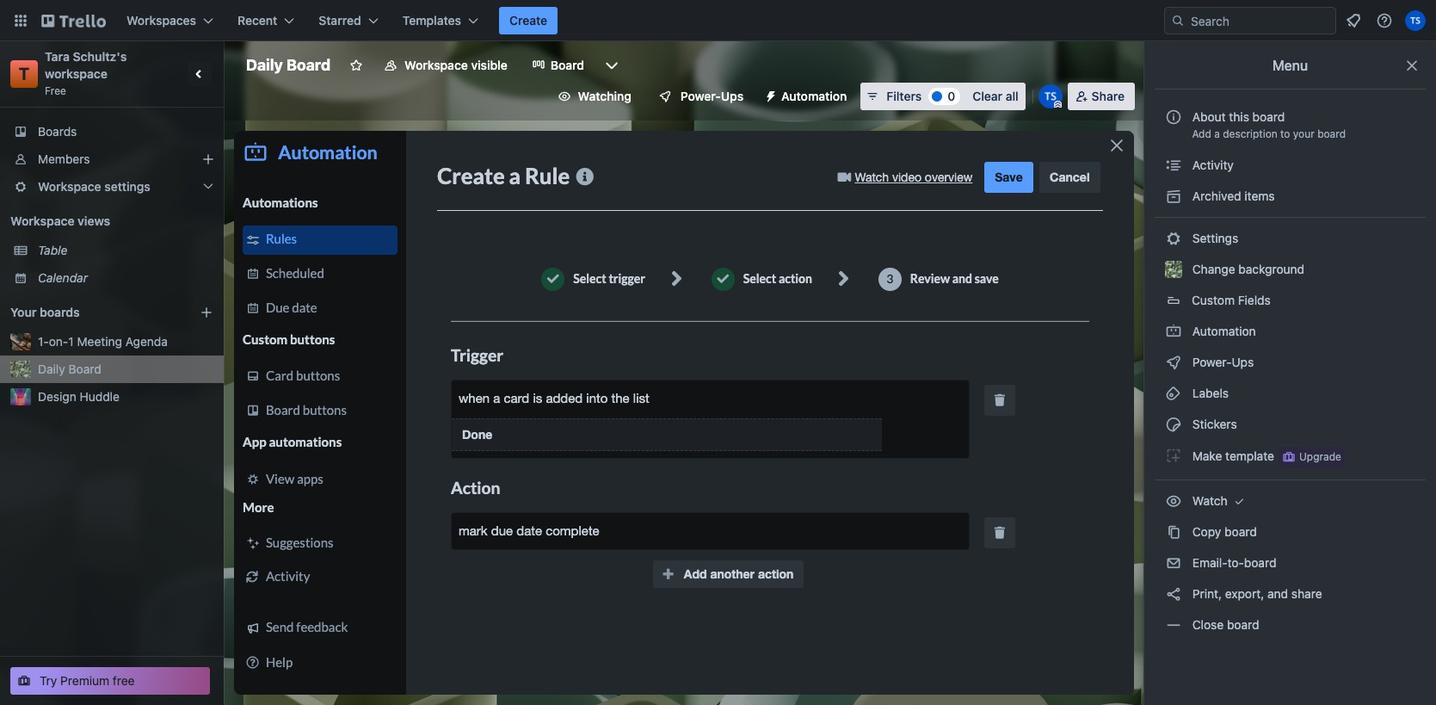 Task type: vqa. For each thing, say whether or not it's contained in the screenshot.
top Tara Schultz (Taraschultz7) image
yes



Task type: locate. For each thing, give the bounding box(es) containing it.
automation button
[[758, 83, 858, 110]]

sm image
[[758, 83, 782, 107], [1166, 157, 1183, 174], [1166, 230, 1183, 247], [1166, 354, 1183, 371], [1166, 492, 1183, 510], [1231, 492, 1249, 510], [1166, 523, 1183, 541], [1166, 554, 1183, 572], [1166, 585, 1183, 603], [1166, 616, 1183, 634]]

board up to
[[1253, 109, 1286, 124]]

settings
[[104, 179, 151, 194]]

clear all button
[[966, 83, 1026, 110]]

workspace visible button
[[374, 52, 518, 79]]

workspace up table on the top of the page
[[10, 214, 75, 228]]

templates button
[[392, 7, 489, 34]]

board up watching button
[[551, 58, 585, 72]]

1 horizontal spatial power-
[[1193, 355, 1232, 369]]

board right your
[[1318, 127, 1346, 140]]

sm image for labels
[[1166, 385, 1183, 402]]

tara
[[45, 49, 70, 64]]

sm image for make template
[[1166, 447, 1183, 464]]

automation link
[[1155, 318, 1427, 345]]

1 sm image from the top
[[1166, 188, 1183, 205]]

t link
[[10, 60, 38, 88]]

sm image inside "close board" link
[[1166, 616, 1183, 634]]

premium
[[60, 673, 109, 688]]

custom fields button
[[1155, 287, 1427, 314]]

board up design huddle
[[68, 362, 101, 376]]

1 horizontal spatial ups
[[1232, 355, 1255, 369]]

board
[[287, 56, 331, 74], [551, 58, 585, 72], [68, 362, 101, 376]]

recent
[[238, 13, 277, 28]]

sm image for watch
[[1166, 492, 1183, 510]]

make
[[1193, 448, 1223, 463]]

power-ups down primary element
[[681, 89, 744, 103]]

share button
[[1068, 83, 1136, 110]]

0
[[948, 89, 956, 103]]

print,
[[1193, 586, 1222, 601]]

1 vertical spatial tara schultz (taraschultz7) image
[[1039, 84, 1063, 108]]

try premium free button
[[10, 667, 210, 695]]

customize views image
[[603, 57, 621, 74]]

and
[[1268, 586, 1289, 601]]

sm image inside print, export, and share 'link'
[[1166, 585, 1183, 603]]

Search field
[[1185, 8, 1336, 34]]

1 horizontal spatial board
[[287, 56, 331, 74]]

tara schultz (taraschultz7) image right the "open information menu" 'icon'
[[1406, 10, 1427, 31]]

sm image inside labels link
[[1166, 385, 1183, 402]]

boards link
[[0, 118, 224, 145]]

workspace settings
[[38, 179, 151, 194]]

ups inside button
[[721, 89, 744, 103]]

0 horizontal spatial daily board
[[38, 362, 101, 376]]

archived items link
[[1155, 183, 1427, 210]]

power-ups up 'labels'
[[1190, 355, 1258, 369]]

filters
[[887, 89, 922, 103]]

watch link
[[1155, 487, 1427, 515]]

recent button
[[227, 7, 305, 34]]

archived
[[1193, 189, 1242, 203]]

0 horizontal spatial daily
[[38, 362, 65, 376]]

your
[[1294, 127, 1315, 140]]

stickers link
[[1155, 411, 1427, 438]]

power- down primary element
[[681, 89, 721, 103]]

0 vertical spatial power-
[[681, 89, 721, 103]]

0 vertical spatial tara schultz (taraschultz7) image
[[1406, 10, 1427, 31]]

tara schultz's workspace link
[[45, 49, 130, 81]]

0 vertical spatial daily board
[[246, 56, 331, 74]]

print, export, and share link
[[1155, 580, 1427, 608]]

board
[[1253, 109, 1286, 124], [1318, 127, 1346, 140], [1225, 524, 1258, 539], [1245, 555, 1277, 570], [1228, 617, 1260, 632]]

sm image for activity
[[1166, 157, 1183, 174]]

workspace for workspace settings
[[38, 179, 101, 194]]

power- up 'labels'
[[1193, 355, 1232, 369]]

create
[[510, 13, 548, 28]]

1 horizontal spatial daily board
[[246, 56, 331, 74]]

email-to-board link
[[1155, 549, 1427, 577]]

board inside text box
[[287, 56, 331, 74]]

workspace down "members"
[[38, 179, 101, 194]]

daily board
[[246, 56, 331, 74], [38, 362, 101, 376]]

2 horizontal spatial board
[[551, 58, 585, 72]]

sm image for archived items
[[1166, 188, 1183, 205]]

schultz's
[[73, 49, 127, 64]]

2 sm image from the top
[[1166, 323, 1183, 340]]

ups down 'automation' link
[[1232, 355, 1255, 369]]

sm image for print, export, and share
[[1166, 585, 1183, 603]]

sm image inside stickers link
[[1166, 416, 1183, 433]]

power- inside button
[[681, 89, 721, 103]]

0 vertical spatial workspace
[[405, 58, 468, 72]]

members link
[[0, 145, 224, 173]]

1 vertical spatial power-ups
[[1190, 355, 1258, 369]]

power-
[[681, 89, 721, 103], [1193, 355, 1232, 369]]

daily board down the 1
[[38, 362, 101, 376]]

activity
[[1190, 158, 1234, 172]]

tara schultz (taraschultz7) image right all
[[1039, 84, 1063, 108]]

workspace down templates popup button
[[405, 58, 468, 72]]

your
[[10, 305, 37, 319]]

sm image for settings
[[1166, 230, 1183, 247]]

1-
[[38, 334, 49, 349]]

automation
[[782, 89, 847, 103], [1190, 324, 1257, 338]]

0 horizontal spatial ups
[[721, 89, 744, 103]]

workspace inside button
[[405, 58, 468, 72]]

1 vertical spatial ups
[[1232, 355, 1255, 369]]

workspace
[[405, 58, 468, 72], [38, 179, 101, 194], [10, 214, 75, 228]]

1 horizontal spatial tara schultz (taraschultz7) image
[[1406, 10, 1427, 31]]

sm image inside automation button
[[758, 83, 782, 107]]

5 sm image from the top
[[1166, 447, 1183, 464]]

sm image inside settings link
[[1166, 230, 1183, 247]]

ups
[[721, 89, 744, 103], [1232, 355, 1255, 369]]

tara schultz's workspace free
[[45, 49, 130, 97]]

sm image inside copy board link
[[1166, 523, 1183, 541]]

watch
[[1190, 493, 1231, 508]]

fields
[[1239, 293, 1271, 307]]

your boards
[[10, 305, 80, 319]]

automation inside button
[[782, 89, 847, 103]]

watching button
[[547, 83, 642, 110]]

template
[[1226, 448, 1275, 463]]

ups left automation button
[[721, 89, 744, 103]]

1-on-1 meeting agenda link
[[38, 333, 214, 350]]

star or unstar board image
[[350, 59, 363, 72]]

0 vertical spatial automation
[[782, 89, 847, 103]]

tara schultz (taraschultz7) image
[[1406, 10, 1427, 31], [1039, 84, 1063, 108]]

1
[[68, 334, 74, 349]]

sm image inside activity link
[[1166, 157, 1183, 174]]

1 horizontal spatial daily
[[246, 56, 283, 74]]

workspace for workspace visible
[[405, 58, 468, 72]]

4 sm image from the top
[[1166, 416, 1183, 433]]

email-to-board
[[1190, 555, 1277, 570]]

sm image inside 'automation' link
[[1166, 323, 1183, 340]]

0 horizontal spatial automation
[[782, 89, 847, 103]]

visible
[[471, 58, 508, 72]]

sm image inside the archived items 'link'
[[1166, 188, 1183, 205]]

settings
[[1190, 231, 1239, 245]]

0 horizontal spatial board
[[68, 362, 101, 376]]

workspace for workspace views
[[10, 214, 75, 228]]

0 horizontal spatial power-ups
[[681, 89, 744, 103]]

daily board down recent dropdown button
[[246, 56, 331, 74]]

daily down recent dropdown button
[[246, 56, 283, 74]]

0 horizontal spatial power-
[[681, 89, 721, 103]]

power-ups link
[[1155, 349, 1427, 376]]

board left star or unstar board icon
[[287, 56, 331, 74]]

0 vertical spatial daily
[[246, 56, 283, 74]]

copy board link
[[1155, 518, 1427, 546]]

background
[[1239, 262, 1305, 276]]

0 vertical spatial ups
[[721, 89, 744, 103]]

1 horizontal spatial automation
[[1190, 324, 1257, 338]]

boards
[[38, 124, 77, 139]]

2 vertical spatial workspace
[[10, 214, 75, 228]]

workspace visible
[[405, 58, 508, 72]]

daily up design
[[38, 362, 65, 376]]

workspace inside popup button
[[38, 179, 101, 194]]

export,
[[1226, 586, 1265, 601]]

daily board inside text box
[[246, 56, 331, 74]]

sm image
[[1166, 188, 1183, 205], [1166, 323, 1183, 340], [1166, 385, 1183, 402], [1166, 416, 1183, 433], [1166, 447, 1183, 464]]

items
[[1245, 189, 1275, 203]]

3 sm image from the top
[[1166, 385, 1183, 402]]

sm image for close board
[[1166, 616, 1183, 634]]

change
[[1193, 262, 1236, 276]]

your boards with 3 items element
[[10, 302, 174, 323]]

power-ups
[[681, 89, 744, 103], [1190, 355, 1258, 369]]

sm image inside "power-ups" link
[[1166, 354, 1183, 371]]

sm image inside "email-to-board" link
[[1166, 554, 1183, 572]]

to-
[[1228, 555, 1245, 570]]

1 vertical spatial daily
[[38, 362, 65, 376]]

sm image for email-to-board
[[1166, 554, 1183, 572]]

daily
[[246, 56, 283, 74], [38, 362, 65, 376]]

1 vertical spatial workspace
[[38, 179, 101, 194]]

board down export,
[[1228, 617, 1260, 632]]

0 vertical spatial power-ups
[[681, 89, 744, 103]]

search image
[[1172, 14, 1185, 28]]



Task type: describe. For each thing, give the bounding box(es) containing it.
menu
[[1273, 58, 1309, 73]]

upgrade button
[[1279, 447, 1345, 467]]

1 vertical spatial automation
[[1190, 324, 1257, 338]]

all
[[1006, 89, 1019, 103]]

create button
[[499, 7, 558, 34]]

clear
[[973, 89, 1003, 103]]

this member is an admin of this board. image
[[1054, 101, 1062, 108]]

about this board add a description to your board
[[1193, 109, 1346, 140]]

views
[[78, 214, 110, 228]]

on-
[[49, 334, 68, 349]]

change background
[[1190, 262, 1305, 276]]

0 notifications image
[[1344, 10, 1365, 31]]

table
[[38, 243, 68, 257]]

about
[[1193, 109, 1226, 124]]

1 vertical spatial power-
[[1193, 355, 1232, 369]]

to
[[1281, 127, 1291, 140]]

copy board
[[1190, 524, 1258, 539]]

free
[[45, 84, 66, 97]]

open information menu image
[[1377, 12, 1394, 29]]

workspace
[[45, 66, 108, 81]]

meeting
[[77, 334, 122, 349]]

design huddle
[[38, 389, 120, 404]]

boards
[[40, 305, 80, 319]]

a
[[1215, 127, 1221, 140]]

board up to-
[[1225, 524, 1258, 539]]

calendar
[[38, 270, 88, 285]]

Board name text field
[[238, 52, 339, 79]]

sm image for power-ups
[[1166, 354, 1183, 371]]

back to home image
[[41, 7, 106, 34]]

agenda
[[125, 334, 168, 349]]

print, export, and share
[[1190, 586, 1323, 601]]

add
[[1193, 127, 1212, 140]]

power-ups inside button
[[681, 89, 744, 103]]

workspaces
[[127, 13, 196, 28]]

huddle
[[80, 389, 120, 404]]

activity link
[[1155, 152, 1427, 179]]

starred button
[[308, 7, 389, 34]]

daily board link
[[38, 361, 214, 378]]

this
[[1230, 109, 1250, 124]]

labels
[[1190, 386, 1229, 400]]

sm image for stickers
[[1166, 416, 1183, 433]]

clear all
[[973, 89, 1019, 103]]

copy
[[1193, 524, 1222, 539]]

daily inside text box
[[246, 56, 283, 74]]

board up print, export, and share
[[1245, 555, 1277, 570]]

0 horizontal spatial tara schultz (taraschultz7) image
[[1039, 84, 1063, 108]]

share
[[1092, 89, 1125, 103]]

design huddle link
[[38, 388, 214, 405]]

starred
[[319, 13, 361, 28]]

members
[[38, 152, 90, 166]]

try
[[40, 673, 57, 688]]

custom
[[1192, 293, 1235, 307]]

add board image
[[200, 306, 214, 319]]

description
[[1224, 127, 1278, 140]]

free
[[113, 673, 135, 688]]

watching
[[578, 89, 632, 103]]

labels link
[[1155, 380, 1427, 407]]

board link
[[522, 52, 595, 79]]

custom fields
[[1192, 293, 1271, 307]]

power-ups button
[[646, 83, 754, 110]]

try premium free
[[40, 673, 135, 688]]

close board
[[1190, 617, 1260, 632]]

close
[[1193, 617, 1224, 632]]

change background link
[[1155, 256, 1427, 283]]

sm image for copy board
[[1166, 523, 1183, 541]]

1-on-1 meeting agenda
[[38, 334, 168, 349]]

workspace views
[[10, 214, 110, 228]]

archived items
[[1190, 189, 1275, 203]]

1 vertical spatial daily board
[[38, 362, 101, 376]]

share
[[1292, 586, 1323, 601]]

close board link
[[1155, 611, 1427, 639]]

design
[[38, 389, 76, 404]]

upgrade
[[1300, 450, 1342, 463]]

sm image for automation
[[1166, 323, 1183, 340]]

workspace navigation collapse icon image
[[188, 62, 212, 86]]

primary element
[[0, 0, 1437, 41]]

t
[[19, 64, 29, 84]]

table link
[[38, 242, 214, 259]]

workspaces button
[[116, 7, 224, 34]]

1 horizontal spatial power-ups
[[1190, 355, 1258, 369]]

make template
[[1190, 448, 1275, 463]]



